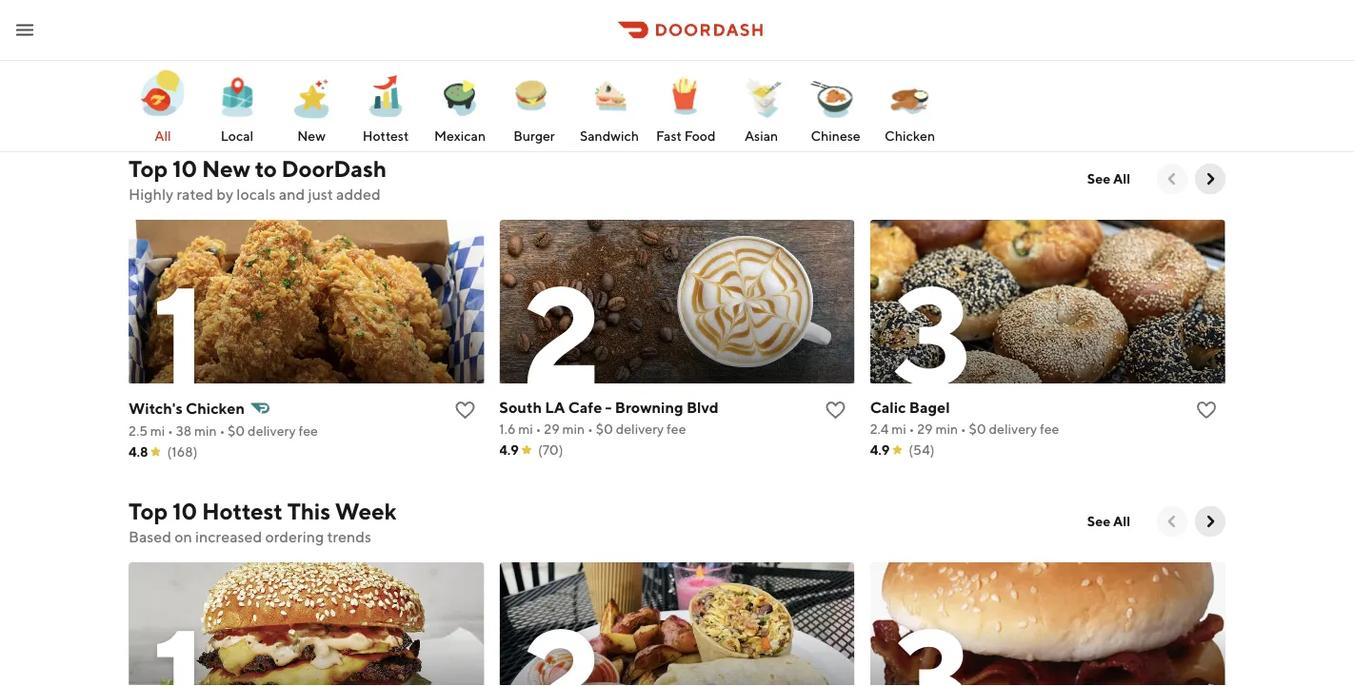 Task type: describe. For each thing, give the bounding box(es) containing it.
2.5 mi • 38 min • $​0 delivery fee
[[129, 423, 318, 439]]

south la cafe - browning blvd 1.6 mi • 29 min • $​0 delivery fee
[[499, 399, 719, 437]]

bagel
[[909, 399, 950, 417]]

people for 661
[[524, 107, 562, 120]]

calic bagel 2.4 mi • 29 min • $​0 delivery fee
[[870, 399, 1059, 437]]

see for top 10 new to doordash
[[1088, 171, 1111, 187]]

doordash
[[281, 155, 387, 182]]

delivery for 1.2 mi • 20 min • $​0 delivery fee
[[617, 61, 665, 77]]

888 people ordered
[[132, 107, 239, 120]]

4.9 for 2
[[499, 442, 519, 458]]

see for top 10 hottest this week
[[1088, 514, 1111, 530]]

$​0 inside south la cafe - browning blvd 1.6 mi • 29 min • $​0 delivery fee
[[596, 421, 613, 437]]

1 horizontal spatial chicken
[[885, 128, 935, 144]]

• left '38'
[[168, 423, 173, 439]]

585 people ordered
[[874, 107, 981, 120]]

585
[[874, 107, 895, 120]]

0 vertical spatial all
[[155, 128, 171, 144]]

browning
[[615, 399, 683, 417]]

• left 34 on the left top of page
[[167, 61, 173, 77]]

min for 2.3 mi • 34 min • $​0 delivery fee
[[194, 61, 216, 77]]

top 10 new to doordash highly rated by locals and just added
[[129, 155, 387, 203]]

29 inside calic bagel 2.4 mi • 29 min • $​0 delivery fee
[[917, 421, 933, 437]]

1.2
[[499, 61, 515, 77]]

ordered for 585 people ordered
[[938, 107, 981, 120]]

• up (70)
[[536, 421, 541, 437]]

ordering
[[265, 528, 324, 546]]

witch's
[[129, 400, 183, 418]]

next button of carousel image
[[1201, 170, 1220, 189]]

click to add this store to your saved list image for 2
[[824, 399, 847, 422]]

mi for 2.5 mi • 38 min • $​0 delivery fee
[[150, 423, 165, 439]]

2.5
[[129, 423, 148, 439]]

1.2 mi • 20 min • $​0 delivery fee
[[499, 61, 687, 77]]

$​0 inside calic bagel 2.4 mi • 29 min • $​0 delivery fee
[[969, 421, 986, 437]]

$​0 for 2.3 mi • 34 min • $​0 delivery fee
[[227, 61, 244, 77]]

fee inside south la cafe - browning blvd 1.6 mi • 29 min • $​0 delivery fee
[[667, 421, 686, 437]]

this
[[287, 498, 331, 525]]

mi for 2.3 mi • 34 min • $​0 delivery fee
[[149, 61, 164, 77]]

$​0 for 2.5 mi • 38 min • $​0 delivery fee
[[228, 423, 245, 439]]

888
[[132, 107, 154, 120]]

2.3 mi • 34 min • $​0 delivery fee
[[129, 61, 317, 77]]

• left '20'
[[535, 61, 541, 77]]

see all for top 10 hottest this week
[[1088, 514, 1131, 530]]

chinese
[[811, 128, 861, 144]]

highly
[[129, 185, 174, 203]]

rated
[[177, 185, 213, 203]]

• up (54)
[[909, 421, 915, 437]]

(54)
[[909, 442, 935, 458]]

min for 1.2 mi • 20 min • $​0 delivery fee
[[563, 61, 586, 77]]

next button of carousel image
[[1201, 512, 1220, 531]]

all for top 10 new to doordash
[[1113, 171, 1131, 187]]

3
[[893, 253, 969, 415]]

• right 2.4 at the bottom
[[961, 421, 966, 437]]

4.8 for (168)
[[129, 444, 148, 460]]

4.9 for 3
[[870, 442, 890, 458]]



Task type: locate. For each thing, give the bounding box(es) containing it.
people
[[156, 107, 193, 120], [524, 107, 562, 120], [898, 107, 935, 120]]

ordered down (3,100+)
[[938, 107, 981, 120]]

1 see from the top
[[1088, 171, 1111, 187]]

all left previous button of carousel icon
[[1113, 514, 1131, 530]]

3 ordered from the left
[[938, 107, 981, 120]]

(13,900+)
[[538, 82, 597, 98]]

top up highly
[[129, 155, 168, 182]]

top for top 10 hottest this week
[[129, 498, 168, 525]]

min down cafe at bottom left
[[562, 421, 585, 437]]

0 horizontal spatial people
[[156, 107, 193, 120]]

4.8
[[129, 82, 148, 98], [870, 82, 890, 98], [129, 444, 148, 460]]

2 vertical spatial all
[[1113, 514, 1131, 530]]

0 horizontal spatial chicken
[[186, 400, 245, 418]]

0 vertical spatial see all
[[1088, 171, 1131, 187]]

mexican
[[434, 128, 486, 144]]

new inside the top 10 new to doordash highly rated by locals and just added
[[202, 155, 250, 182]]

see left previous button of carousel icon
[[1088, 514, 1111, 530]]

(11,900+)
[[167, 82, 224, 98]]

all left previous button of carousel image
[[1113, 171, 1131, 187]]

1 vertical spatial see all button
[[1076, 507, 1142, 537]]

10
[[172, 155, 197, 182], [172, 498, 197, 525]]

0 vertical spatial 10
[[172, 155, 197, 182]]

fee
[[298, 61, 317, 77], [667, 61, 687, 77], [667, 421, 686, 437], [1040, 421, 1059, 437], [299, 423, 318, 439]]

1 ordered from the left
[[196, 107, 239, 120]]

20
[[544, 61, 561, 77]]

mi right 2.4 at the bottom
[[892, 421, 906, 437]]

min right 34 on the left top of page
[[194, 61, 216, 77]]

10 inside the top 10 new to doordash highly rated by locals and just added
[[172, 155, 197, 182]]

1 people from the left
[[156, 107, 193, 120]]

2 see from the top
[[1088, 514, 1111, 530]]

ordered down (13,900+)
[[564, 107, 607, 120]]

sandwich
[[580, 128, 639, 144]]

by
[[216, 185, 233, 203]]

2 see all from the top
[[1088, 514, 1131, 530]]

1 horizontal spatial click to add this store to your saved list image
[[824, 399, 847, 422]]

ordered up local
[[196, 107, 239, 120]]

locals
[[236, 185, 276, 203]]

• down cafe at bottom left
[[588, 421, 593, 437]]

10 up on
[[172, 498, 197, 525]]

people for 888
[[156, 107, 193, 120]]

1 horizontal spatial new
[[297, 128, 326, 144]]

blvd
[[687, 399, 719, 417]]

south
[[499, 399, 542, 417]]

la
[[545, 399, 565, 417]]

chicken down 585 people ordered
[[885, 128, 935, 144]]

delivery inside south la cafe - browning blvd 1.6 mi • 29 min • $​0 delivery fee
[[616, 421, 664, 437]]

$​0
[[227, 61, 244, 77], [597, 61, 614, 77], [596, 421, 613, 437], [969, 421, 986, 437], [228, 423, 245, 439]]

hottest up increased
[[202, 498, 283, 525]]

• up (11,900+)
[[219, 61, 224, 77]]

delivery for 2.5 mi • 38 min • $​0 delivery fee
[[248, 423, 296, 439]]

661 people ordered
[[503, 107, 607, 120]]

click to add this store to your saved list image left 2.4 at the bottom
[[824, 399, 847, 422]]

fee inside calic bagel 2.4 mi • 29 min • $​0 delivery fee
[[1040, 421, 1059, 437]]

click to add this store to your saved list image
[[454, 399, 477, 422], [824, 399, 847, 422]]

1 vertical spatial all
[[1113, 171, 1131, 187]]

0 horizontal spatial 4.9
[[499, 442, 519, 458]]

new
[[297, 128, 326, 144], [202, 155, 250, 182]]

4.8 up 585 on the top right of page
[[870, 82, 890, 98]]

mi
[[149, 61, 164, 77], [518, 61, 533, 77], [518, 421, 533, 437], [892, 421, 906, 437], [150, 423, 165, 439]]

10 for new
[[172, 155, 197, 182]]

min inside south la cafe - browning blvd 1.6 mi • 29 min • $​0 delivery fee
[[562, 421, 585, 437]]

1 top from the top
[[129, 155, 168, 182]]

1 see all button from the top
[[1076, 164, 1142, 194]]

trends
[[327, 528, 371, 546]]

calic
[[870, 399, 906, 417]]

ordered for 888 people ordered
[[196, 107, 239, 120]]

1 horizontal spatial ordered
[[564, 107, 607, 120]]

$​0 for 1.2 mi • 20 min • $​0 delivery fee
[[597, 61, 614, 77]]

click to add this store to your saved list image left 1.6
[[454, 399, 477, 422]]

1 horizontal spatial 4.9
[[870, 442, 890, 458]]

min inside calic bagel 2.4 mi • 29 min • $​0 delivery fee
[[936, 421, 958, 437]]

0 vertical spatial see
[[1088, 171, 1111, 187]]

all for top 10 hottest this week
[[1113, 514, 1131, 530]]

ordered
[[196, 107, 239, 120], [564, 107, 607, 120], [938, 107, 981, 120]]

fast food
[[656, 128, 716, 144]]

0 vertical spatial chicken
[[885, 128, 935, 144]]

• up (13,900+)
[[588, 61, 594, 77]]

top inside the top 10 new to doordash highly rated by locals and just added
[[129, 155, 168, 182]]

4.6
[[499, 82, 519, 98]]

top 10 hottest this week based on increased ordering trends
[[129, 498, 397, 546]]

min up (13,900+)
[[563, 61, 586, 77]]

2 click to add this store to your saved list image from the left
[[824, 399, 847, 422]]

29 up (70)
[[544, 421, 560, 437]]

2
[[523, 253, 599, 415]]

0 vertical spatial see all button
[[1076, 164, 1142, 194]]

see all button left previous button of carousel icon
[[1076, 507, 1142, 537]]

1 vertical spatial new
[[202, 155, 250, 182]]

• right '38'
[[219, 423, 225, 439]]

1
[[152, 253, 204, 415]]

new up doordash
[[297, 128, 326, 144]]

min down the bagel
[[936, 421, 958, 437]]

2 top from the top
[[129, 498, 168, 525]]

10 inside top 10 hottest this week based on increased ordering trends
[[172, 498, 197, 525]]

see all button for week
[[1076, 507, 1142, 537]]

mi right 1.2 in the left top of the page
[[518, 61, 533, 77]]

just
[[308, 185, 333, 203]]

open menu image
[[13, 19, 36, 41]]

based
[[129, 528, 171, 546]]

mi inside calic bagel 2.4 mi • 29 min • $​0 delivery fee
[[892, 421, 906, 437]]

mi right 2.5
[[150, 423, 165, 439]]

(3,100+)
[[909, 82, 960, 98]]

0 vertical spatial hottest
[[363, 128, 409, 144]]

4.9 down 2.4 at the bottom
[[870, 442, 890, 458]]

top up the based
[[129, 498, 168, 525]]

0 horizontal spatial ordered
[[196, 107, 239, 120]]

0 horizontal spatial 29
[[544, 421, 560, 437]]

asian
[[745, 128, 778, 144]]

1 click to add this store to your saved list image from the left
[[454, 399, 477, 422]]

previous button of carousel image
[[1163, 170, 1182, 189]]

-
[[605, 399, 612, 417]]

chicken up 2.5 mi • 38 min • $​0 delivery fee
[[186, 400, 245, 418]]

click to add this store to your saved list image for 1
[[454, 399, 477, 422]]

mi inside south la cafe - browning blvd 1.6 mi • 29 min • $​0 delivery fee
[[518, 421, 533, 437]]

to
[[255, 155, 277, 182]]

fee for 2.5 mi • 38 min • $​0 delivery fee
[[299, 423, 318, 439]]

people down (11,900+)
[[156, 107, 193, 120]]

see all button
[[1076, 164, 1142, 194], [1076, 507, 1142, 537]]

4.8 for (11,900+)
[[129, 82, 148, 98]]

fast
[[656, 128, 682, 144]]

661
[[503, 107, 522, 120]]

see left previous button of carousel image
[[1088, 171, 1111, 187]]

added
[[336, 185, 381, 203]]

hottest up doordash
[[363, 128, 409, 144]]

1 4.9 from the left
[[499, 442, 519, 458]]

see all button left previous button of carousel image
[[1076, 164, 1142, 194]]

2 people from the left
[[524, 107, 562, 120]]

4.8 down 2.5
[[129, 444, 148, 460]]

1 vertical spatial see all
[[1088, 514, 1131, 530]]

chicken
[[885, 128, 935, 144], [186, 400, 245, 418]]

1 vertical spatial 10
[[172, 498, 197, 525]]

top inside top 10 hottest this week based on increased ordering trends
[[129, 498, 168, 525]]

0 horizontal spatial hottest
[[202, 498, 283, 525]]

hottest
[[363, 128, 409, 144], [202, 498, 283, 525]]

all
[[155, 128, 171, 144], [1113, 171, 1131, 187], [1113, 514, 1131, 530]]

2 29 from the left
[[917, 421, 933, 437]]

new up by
[[202, 155, 250, 182]]

local
[[221, 128, 254, 144]]

•
[[167, 61, 173, 77], [219, 61, 224, 77], [535, 61, 541, 77], [588, 61, 594, 77], [536, 421, 541, 437], [588, 421, 593, 437], [909, 421, 915, 437], [961, 421, 966, 437], [168, 423, 173, 439], [219, 423, 225, 439]]

1 10 from the top
[[172, 155, 197, 182]]

38
[[176, 423, 192, 439]]

see all left previous button of carousel image
[[1088, 171, 1131, 187]]

min for 2.5 mi • 38 min • $​0 delivery fee
[[194, 423, 217, 439]]

min
[[194, 61, 216, 77], [563, 61, 586, 77], [562, 421, 585, 437], [936, 421, 958, 437], [194, 423, 217, 439]]

1 vertical spatial hottest
[[202, 498, 283, 525]]

1 vertical spatial chicken
[[186, 400, 245, 418]]

people up burger
[[524, 107, 562, 120]]

0 vertical spatial new
[[297, 128, 326, 144]]

witch's chicken
[[129, 400, 245, 418]]

min right '38'
[[194, 423, 217, 439]]

2 horizontal spatial people
[[898, 107, 935, 120]]

and
[[279, 185, 305, 203]]

people for 585
[[898, 107, 935, 120]]

cafe
[[568, 399, 602, 417]]

(168)
[[167, 444, 198, 460]]

1 horizontal spatial people
[[524, 107, 562, 120]]

10 for hottest
[[172, 498, 197, 525]]

3 people from the left
[[898, 107, 935, 120]]

see
[[1088, 171, 1111, 187], [1088, 514, 1111, 530]]

4.9
[[499, 442, 519, 458], [870, 442, 890, 458]]

mi right 2.3
[[149, 61, 164, 77]]

all down 888 people ordered
[[155, 128, 171, 144]]

hottest inside top 10 hottest this week based on increased ordering trends
[[202, 498, 283, 525]]

fee for 2.3 mi • 34 min • $​0 delivery fee
[[298, 61, 317, 77]]

see all for top 10 new to doordash
[[1088, 171, 1131, 187]]

29 inside south la cafe - browning blvd 1.6 mi • 29 min • $​0 delivery fee
[[544, 421, 560, 437]]

burger
[[514, 128, 555, 144]]

0 horizontal spatial click to add this store to your saved list image
[[454, 399, 477, 422]]

delivery for 2.3 mi • 34 min • $​0 delivery fee
[[247, 61, 295, 77]]

1 vertical spatial see
[[1088, 514, 1111, 530]]

1.6
[[499, 421, 516, 437]]

29
[[544, 421, 560, 437], [917, 421, 933, 437]]

delivery
[[247, 61, 295, 77], [617, 61, 665, 77], [616, 421, 664, 437], [989, 421, 1037, 437], [248, 423, 296, 439]]

0 horizontal spatial new
[[202, 155, 250, 182]]

see all left previous button of carousel icon
[[1088, 514, 1131, 530]]

2 4.9 from the left
[[870, 442, 890, 458]]

see all button for doordash
[[1076, 164, 1142, 194]]

2 horizontal spatial ordered
[[938, 107, 981, 120]]

previous button of carousel image
[[1163, 512, 1182, 531]]

1 see all from the top
[[1088, 171, 1131, 187]]

1 29 from the left
[[544, 421, 560, 437]]

increased
[[195, 528, 262, 546]]

delivery inside calic bagel 2.4 mi • 29 min • $​0 delivery fee
[[989, 421, 1037, 437]]

4.9 down 1.6
[[499, 442, 519, 458]]

2.3
[[129, 61, 147, 77]]

click to add this store to your saved list image
[[1195, 399, 1218, 422]]

2 10 from the top
[[172, 498, 197, 525]]

0 vertical spatial top
[[129, 155, 168, 182]]

(70)
[[538, 442, 563, 458]]

2 ordered from the left
[[564, 107, 607, 120]]

mi right 1.6
[[518, 421, 533, 437]]

see all
[[1088, 171, 1131, 187], [1088, 514, 1131, 530]]

1 vertical spatial top
[[129, 498, 168, 525]]

fee for 1.2 mi • 20 min • $​0 delivery fee
[[667, 61, 687, 77]]

ordered for 661 people ordered
[[564, 107, 607, 120]]

34
[[175, 61, 191, 77]]

food
[[684, 128, 716, 144]]

people down (3,100+)
[[898, 107, 935, 120]]

on
[[175, 528, 192, 546]]

2.4
[[870, 421, 889, 437]]

week
[[335, 498, 397, 525]]

10 up rated
[[172, 155, 197, 182]]

29 up (54)
[[917, 421, 933, 437]]

1 horizontal spatial hottest
[[363, 128, 409, 144]]

1 horizontal spatial 29
[[917, 421, 933, 437]]

2 see all button from the top
[[1076, 507, 1142, 537]]

4.8 down 2.3
[[129, 82, 148, 98]]

top for top 10 new to doordash
[[129, 155, 168, 182]]

top
[[129, 155, 168, 182], [129, 498, 168, 525]]

mi for 1.2 mi • 20 min • $​0 delivery fee
[[518, 61, 533, 77]]



Task type: vqa. For each thing, say whether or not it's contained in the screenshot.
2nd 4.9 from the right
yes



